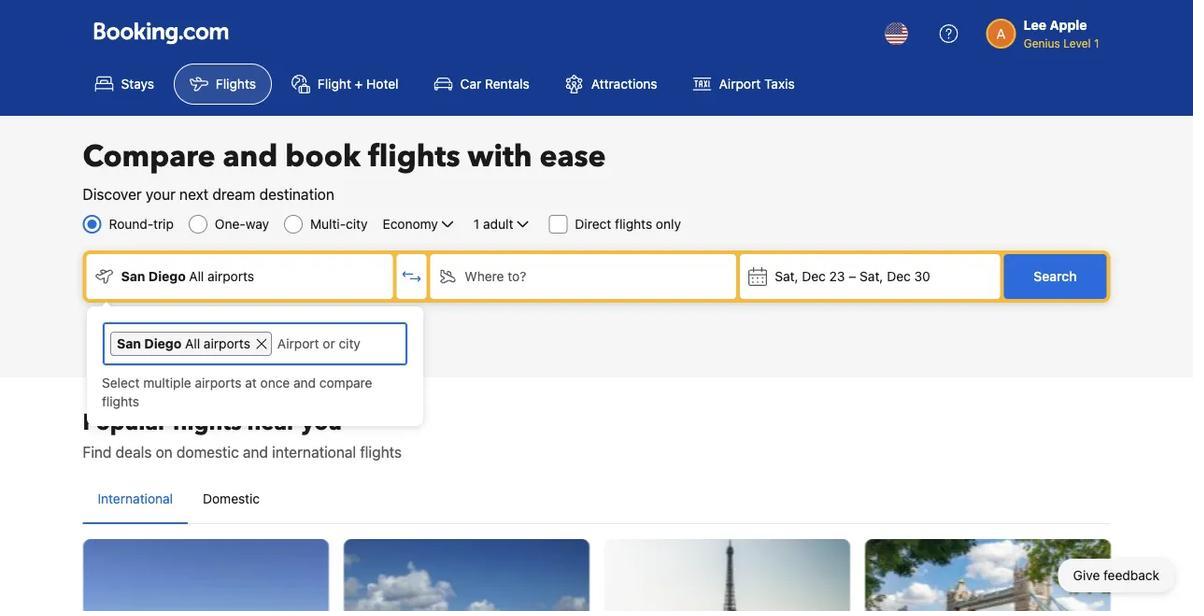 Task type: locate. For each thing, give the bounding box(es) containing it.
all
[[189, 269, 204, 284], [185, 336, 200, 351]]

and down near
[[243, 443, 268, 461]]

round-
[[109, 216, 153, 232]]

san down round-
[[121, 269, 145, 284]]

tab list containing international
[[83, 475, 1111, 525]]

0 horizontal spatial dec
[[802, 269, 826, 284]]

with
[[468, 136, 532, 177]]

at
[[245, 375, 257, 391]]

0 vertical spatial and
[[223, 136, 278, 177]]

search
[[1034, 269, 1077, 284]]

where to?
[[465, 269, 526, 284]]

diego up multiple
[[144, 336, 182, 351]]

round-trip
[[109, 216, 174, 232]]

lee apple genius level 1
[[1024, 17, 1099, 50]]

0 vertical spatial 1
[[1094, 36, 1099, 50]]

1 inside lee apple genius level 1
[[1094, 36, 1099, 50]]

1 vertical spatial san
[[117, 336, 141, 351]]

airports
[[208, 269, 254, 284], [204, 336, 250, 351], [195, 375, 242, 391]]

way
[[246, 216, 269, 232]]

flights
[[368, 136, 460, 177], [615, 216, 652, 232], [102, 394, 139, 409], [172, 407, 242, 438], [360, 443, 402, 461]]

flights inside 'select multiple airports at once and compare flights'
[[102, 394, 139, 409]]

san diego all airports down trip
[[121, 269, 254, 284]]

international
[[98, 491, 173, 507]]

airport taxis link
[[677, 64, 811, 105]]

sat,
[[775, 269, 799, 284], [860, 269, 884, 284]]

stays link
[[79, 64, 170, 105]]

near
[[247, 407, 296, 438]]

stays
[[121, 76, 154, 92]]

and right once
[[293, 375, 316, 391]]

0 vertical spatial san
[[121, 269, 145, 284]]

and
[[223, 136, 278, 177], [293, 375, 316, 391], [243, 443, 268, 461]]

and inside compare and book flights with ease discover your next dream destination
[[223, 136, 278, 177]]

dec
[[802, 269, 826, 284], [887, 269, 911, 284]]

ease
[[540, 136, 606, 177]]

hotel
[[366, 76, 399, 92]]

flights down the select
[[102, 394, 139, 409]]

2 vertical spatial airports
[[195, 375, 242, 391]]

sat, left "23"
[[775, 269, 799, 284]]

+
[[355, 76, 363, 92]]

car rentals link
[[418, 64, 546, 105]]

airport
[[719, 76, 761, 92]]

san
[[121, 269, 145, 284], [117, 336, 141, 351]]

1 horizontal spatial 1
[[1094, 36, 1099, 50]]

find
[[83, 443, 112, 461]]

1 horizontal spatial sat,
[[860, 269, 884, 284]]

airports down one- at the top left of the page
[[208, 269, 254, 284]]

booking.com logo image
[[94, 22, 228, 44], [94, 22, 228, 44]]

dec left "23"
[[802, 269, 826, 284]]

feedback
[[1104, 568, 1160, 583]]

0 horizontal spatial sat,
[[775, 269, 799, 284]]

1 right level
[[1094, 36, 1099, 50]]

diego down trip
[[148, 269, 186, 284]]

airports up at
[[204, 336, 250, 351]]

2 vertical spatial and
[[243, 443, 268, 461]]

where to? button
[[430, 254, 737, 299]]

select
[[102, 375, 140, 391]]

0 horizontal spatial 1
[[474, 216, 480, 232]]

1 horizontal spatial dec
[[887, 269, 911, 284]]

domestic
[[177, 443, 239, 461]]

you
[[301, 407, 342, 438]]

san up the select
[[117, 336, 141, 351]]

1 vertical spatial airports
[[204, 336, 250, 351]]

1
[[1094, 36, 1099, 50], [474, 216, 480, 232]]

san diego all airports up multiple
[[117, 336, 250, 351]]

car rentals
[[460, 76, 530, 92]]

1 left adult
[[474, 216, 480, 232]]

diego
[[148, 269, 186, 284], [144, 336, 182, 351]]

dream
[[212, 186, 255, 203]]

flights
[[216, 76, 256, 92]]

30
[[914, 269, 931, 284]]

tab list
[[83, 475, 1111, 525]]

1 adult
[[474, 216, 513, 232]]

sat, dec 23 – sat, dec 30
[[775, 269, 931, 284]]

2 sat, from the left
[[860, 269, 884, 284]]

flights right international
[[360, 443, 402, 461]]

compare
[[319, 375, 372, 391]]

one-
[[215, 216, 246, 232]]

1 vertical spatial 1
[[474, 216, 480, 232]]

1 adult button
[[472, 213, 534, 236]]

dec left 30
[[887, 269, 911, 284]]

sat, right –
[[860, 269, 884, 284]]

multi-city
[[310, 216, 368, 232]]

compare
[[83, 136, 215, 177]]

1 vertical spatial and
[[293, 375, 316, 391]]

discover
[[83, 186, 142, 203]]

airports left at
[[195, 375, 242, 391]]

flights up economy
[[368, 136, 460, 177]]

and up dream
[[223, 136, 278, 177]]

san diego all airports
[[121, 269, 254, 284], [117, 336, 250, 351]]



Task type: vqa. For each thing, say whether or not it's contained in the screenshot.
bottom "2023"
no



Task type: describe. For each thing, give the bounding box(es) containing it.
genius
[[1024, 36, 1060, 50]]

sat, dec 23 – sat, dec 30 button
[[740, 254, 1000, 299]]

where
[[465, 269, 504, 284]]

to?
[[508, 269, 526, 284]]

next
[[179, 186, 209, 203]]

1 sat, from the left
[[775, 269, 799, 284]]

select multiple airports at once and compare flights
[[102, 375, 372, 409]]

rentals
[[485, 76, 530, 92]]

level
[[1064, 36, 1091, 50]]

2 dec from the left
[[887, 269, 911, 284]]

flight + hotel link
[[276, 64, 415, 105]]

and inside popular flights near you find deals on domestic and international flights
[[243, 443, 268, 461]]

flights left only
[[615, 216, 652, 232]]

direct
[[575, 216, 611, 232]]

flight
[[318, 76, 351, 92]]

attractions link
[[549, 64, 673, 105]]

multiple
[[143, 375, 191, 391]]

give feedback button
[[1059, 559, 1175, 592]]

–
[[849, 269, 856, 284]]

1 inside dropdown button
[[474, 216, 480, 232]]

give feedback
[[1073, 568, 1160, 583]]

direct flights only
[[575, 216, 681, 232]]

1 vertical spatial diego
[[144, 336, 182, 351]]

on
[[156, 443, 173, 461]]

0 vertical spatial all
[[189, 269, 204, 284]]

car
[[460, 76, 481, 92]]

popular
[[83, 407, 167, 438]]

flights up domestic
[[172, 407, 242, 438]]

0 vertical spatial san diego all airports
[[121, 269, 254, 284]]

lee
[[1024, 17, 1047, 33]]

search button
[[1004, 254, 1107, 299]]

once
[[260, 375, 290, 391]]

international button
[[83, 475, 188, 523]]

flights link
[[174, 64, 272, 105]]

your
[[146, 186, 176, 203]]

flights inside compare and book flights with ease discover your next dream destination
[[368, 136, 460, 177]]

23
[[830, 269, 845, 284]]

one-way
[[215, 216, 269, 232]]

1 vertical spatial san diego all airports
[[117, 336, 250, 351]]

and inside 'select multiple airports at once and compare flights'
[[293, 375, 316, 391]]

taxis
[[765, 76, 795, 92]]

city
[[346, 216, 368, 232]]

only
[[656, 216, 681, 232]]

apple
[[1050, 17, 1087, 33]]

multi-
[[310, 216, 346, 232]]

1 dec from the left
[[802, 269, 826, 284]]

economy
[[383, 216, 438, 232]]

international
[[272, 443, 356, 461]]

1 vertical spatial all
[[185, 336, 200, 351]]

airport taxis
[[719, 76, 795, 92]]

0 vertical spatial airports
[[208, 269, 254, 284]]

compare and book flights with ease discover your next dream destination
[[83, 136, 606, 203]]

adult
[[483, 216, 513, 232]]

Airport or city text field
[[276, 332, 400, 356]]

deals
[[116, 443, 152, 461]]

domestic
[[203, 491, 260, 507]]

trip
[[153, 216, 174, 232]]

destination
[[259, 186, 334, 203]]

airports inside 'select multiple airports at once and compare flights'
[[195, 375, 242, 391]]

0 vertical spatial diego
[[148, 269, 186, 284]]

domestic button
[[188, 475, 275, 523]]

give
[[1073, 568, 1100, 583]]

book
[[285, 136, 361, 177]]

popular flights near you find deals on domestic and international flights
[[83, 407, 402, 461]]

attractions
[[591, 76, 658, 92]]

flight + hotel
[[318, 76, 399, 92]]



